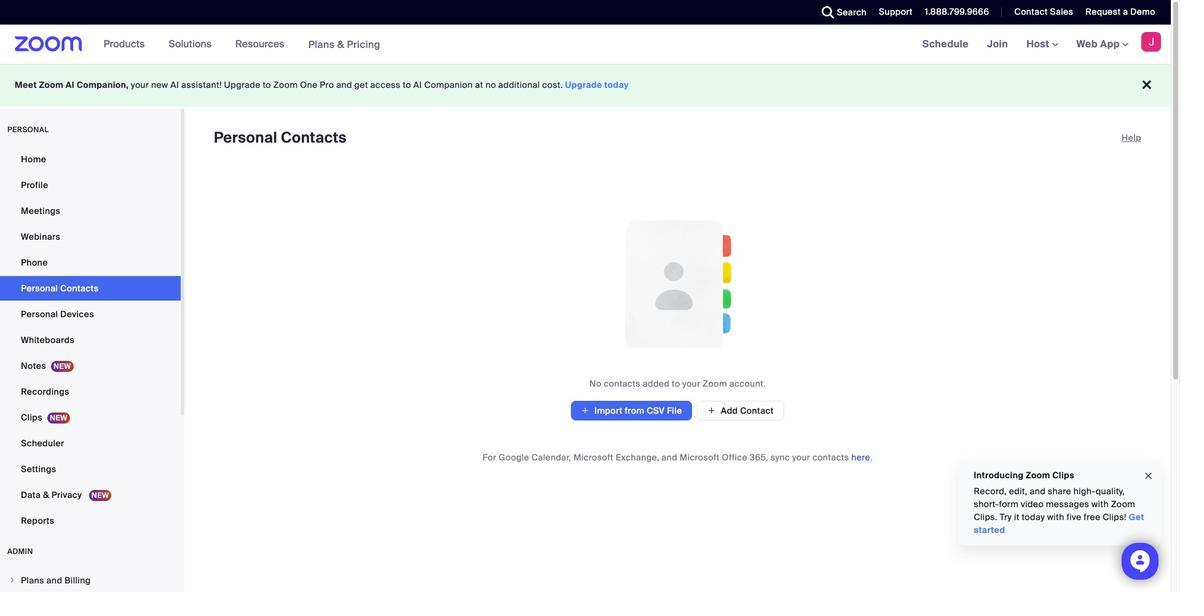 Task type: describe. For each thing, give the bounding box(es) containing it.
high-
[[1074, 486, 1096, 497]]

reports
[[21, 515, 54, 527]]

plans and billing
[[21, 575, 91, 586]]

search
[[838, 7, 867, 18]]

host
[[1027, 38, 1053, 50]]

your for companion,
[[131, 79, 149, 90]]

plans for plans and billing
[[21, 575, 44, 586]]

data & privacy link
[[0, 483, 181, 507]]

import
[[595, 405, 623, 416]]

zoom left one
[[274, 79, 298, 90]]

0 horizontal spatial to
[[263, 79, 271, 90]]

plans for plans & pricing
[[309, 38, 335, 51]]

personal devices link
[[0, 302, 181, 327]]

help
[[1122, 132, 1142, 143]]

recordings link
[[0, 380, 181, 404]]

2 vertical spatial your
[[793, 452, 811, 463]]

five
[[1067, 512, 1082, 523]]

clips!
[[1103, 512, 1127, 523]]

video
[[1021, 499, 1044, 510]]

right image
[[9, 577, 16, 584]]

recordings
[[21, 386, 69, 397]]

quality,
[[1096, 486, 1125, 497]]

no
[[486, 79, 496, 90]]

cost.
[[543, 79, 563, 90]]

office
[[722, 452, 748, 463]]

1.888.799.9666
[[926, 6, 990, 17]]

get
[[1129, 512, 1145, 523]]

no
[[590, 378, 602, 389]]

and right exchange,
[[662, 452, 678, 463]]

added
[[643, 378, 670, 389]]

meet zoom ai companion, footer
[[0, 64, 1172, 106]]

2 upgrade from the left
[[566, 79, 603, 90]]

meetings link
[[0, 199, 181, 223]]

& for pricing
[[338, 38, 345, 51]]

personal contacts inside personal menu menu
[[21, 283, 99, 294]]

1 vertical spatial contacts
[[813, 452, 850, 463]]

pricing
[[347, 38, 381, 51]]

profile picture image
[[1142, 32, 1162, 52]]

add
[[721, 405, 738, 416]]

csv
[[647, 405, 665, 416]]

pro
[[320, 79, 334, 90]]

webinars
[[21, 231, 60, 242]]

record,
[[974, 486, 1007, 497]]

file
[[667, 405, 683, 416]]

1 horizontal spatial contacts
[[281, 128, 347, 147]]

request
[[1086, 6, 1122, 17]]

whiteboards link
[[0, 328, 181, 352]]

add contact button
[[697, 401, 785, 421]]

one
[[300, 79, 318, 90]]

started
[[974, 525, 1006, 536]]

products button
[[104, 25, 150, 64]]

personal menu menu
[[0, 147, 181, 535]]

clips.
[[974, 512, 998, 523]]

devices
[[60, 309, 94, 320]]

zoom logo image
[[15, 36, 82, 52]]

personal
[[7, 125, 49, 135]]

short-
[[974, 499, 1000, 510]]

demo
[[1131, 6, 1156, 17]]

your for to
[[683, 378, 701, 389]]

for google calendar, microsoft exchange, and microsoft office 365, sync your contacts here .
[[483, 452, 873, 463]]

0 vertical spatial contacts
[[604, 378, 641, 389]]

zoom up edit,
[[1026, 470, 1051, 481]]

contact inside add contact button
[[741, 405, 774, 416]]

upgrade today link
[[566, 79, 629, 90]]

clips inside personal menu menu
[[21, 412, 42, 423]]

.
[[871, 452, 873, 463]]

product information navigation
[[94, 25, 390, 65]]

host button
[[1027, 38, 1059, 50]]

help link
[[1122, 128, 1142, 148]]

add contact
[[721, 405, 774, 416]]

new
[[151, 79, 168, 90]]

here link
[[852, 452, 871, 463]]

google
[[499, 452, 530, 463]]

plans and billing menu item
[[0, 569, 181, 592]]

solutions
[[169, 38, 212, 50]]

settings
[[21, 464, 56, 475]]

1 vertical spatial clips
[[1053, 470, 1075, 481]]

contact sales
[[1015, 6, 1074, 17]]

companion,
[[77, 79, 129, 90]]

1 microsoft from the left
[[574, 452, 614, 463]]

scheduler
[[21, 438, 64, 449]]

reports link
[[0, 509, 181, 533]]

request a demo
[[1086, 6, 1156, 17]]

2 horizontal spatial to
[[672, 378, 681, 389]]

privacy
[[52, 490, 82, 501]]

personal for personal contacts link
[[21, 283, 58, 294]]

personal devices
[[21, 309, 94, 320]]

and inside menu item
[[46, 575, 62, 586]]

schedule link
[[914, 25, 979, 64]]

0 vertical spatial contact
[[1015, 6, 1049, 17]]

admin
[[7, 547, 33, 557]]

zoom inside record, edit, and share high-quality, short-form video messages with zoom clips. try it today with five free clips!
[[1112, 499, 1136, 510]]

introducing
[[974, 470, 1024, 481]]

close image
[[1144, 469, 1154, 483]]

data & privacy
[[21, 490, 84, 501]]

banner containing products
[[0, 25, 1172, 65]]

import from csv file
[[595, 405, 683, 416]]



Task type: vqa. For each thing, say whether or not it's contained in the screenshot.
the Contact Sales 'LINK'
yes



Task type: locate. For each thing, give the bounding box(es) containing it.
it
[[1015, 512, 1020, 523]]

personal
[[214, 128, 277, 147], [21, 283, 58, 294], [21, 309, 58, 320]]

clips
[[21, 412, 42, 423], [1053, 470, 1075, 481]]

to
[[263, 79, 271, 90], [403, 79, 411, 90], [672, 378, 681, 389]]

introducing zoom clips
[[974, 470, 1075, 481]]

0 horizontal spatial &
[[43, 490, 49, 501]]

contacts up devices
[[60, 283, 99, 294]]

upgrade right the cost.
[[566, 79, 603, 90]]

1 horizontal spatial &
[[338, 38, 345, 51]]

0 horizontal spatial contacts
[[60, 283, 99, 294]]

0 horizontal spatial upgrade
[[224, 79, 261, 90]]

0 horizontal spatial personal contacts
[[21, 283, 99, 294]]

with up free
[[1092, 499, 1109, 510]]

3 ai from the left
[[414, 79, 422, 90]]

meet
[[15, 79, 37, 90]]

meet zoom ai companion, your new ai assistant! upgrade to zoom one pro and get access to ai companion at no additional cost. upgrade today
[[15, 79, 629, 90]]

1 horizontal spatial today
[[1022, 512, 1045, 523]]

1 vertical spatial plans
[[21, 575, 44, 586]]

clips link
[[0, 405, 181, 430]]

1 horizontal spatial contacts
[[813, 452, 850, 463]]

your right added at the bottom of the page
[[683, 378, 701, 389]]

zoom up add icon
[[703, 378, 728, 389]]

resources
[[236, 38, 285, 50]]

2 microsoft from the left
[[680, 452, 720, 463]]

0 horizontal spatial contacts
[[604, 378, 641, 389]]

access
[[371, 79, 401, 90]]

try
[[1000, 512, 1012, 523]]

your right the sync
[[793, 452, 811, 463]]

0 horizontal spatial contact
[[741, 405, 774, 416]]

microsoft right "calendar,"
[[574, 452, 614, 463]]

2 ai from the left
[[171, 79, 179, 90]]

your inside meet zoom ai companion, footer
[[131, 79, 149, 90]]

exchange,
[[616, 452, 660, 463]]

phone link
[[0, 250, 181, 275]]

1 vertical spatial contacts
[[60, 283, 99, 294]]

1 horizontal spatial with
[[1092, 499, 1109, 510]]

& left pricing
[[338, 38, 345, 51]]

solutions button
[[169, 25, 217, 64]]

1 vertical spatial your
[[683, 378, 701, 389]]

and inside meet zoom ai companion, footer
[[337, 79, 352, 90]]

plans
[[309, 38, 335, 51], [21, 575, 44, 586]]

plans up meet zoom ai companion, your new ai assistant! upgrade to zoom one pro and get access to ai companion at no additional cost. upgrade today
[[309, 38, 335, 51]]

& right the data
[[43, 490, 49, 501]]

companion
[[425, 79, 473, 90]]

to right access
[[403, 79, 411, 90]]

1 horizontal spatial plans
[[309, 38, 335, 51]]

1 horizontal spatial your
[[683, 378, 701, 389]]

0 horizontal spatial with
[[1048, 512, 1065, 523]]

your left new
[[131, 79, 149, 90]]

no contacts added to your zoom account.
[[590, 378, 766, 389]]

ai
[[66, 79, 74, 90], [171, 79, 179, 90], [414, 79, 422, 90]]

personal for personal devices link
[[21, 309, 58, 320]]

here
[[852, 452, 871, 463]]

form
[[1000, 499, 1019, 510]]

edit,
[[1009, 486, 1028, 497]]

0 vertical spatial today
[[605, 79, 629, 90]]

sales
[[1051, 6, 1074, 17]]

billing
[[65, 575, 91, 586]]

0 horizontal spatial plans
[[21, 575, 44, 586]]

1.888.799.9666 button
[[916, 0, 993, 25], [926, 6, 990, 17]]

support link
[[870, 0, 916, 25], [880, 6, 913, 17]]

& inside product information navigation
[[338, 38, 345, 51]]

1 horizontal spatial contact
[[1015, 6, 1049, 17]]

share
[[1048, 486, 1072, 497]]

add image
[[708, 405, 716, 416]]

import from csv file button
[[572, 401, 692, 421]]

0 vertical spatial your
[[131, 79, 149, 90]]

ai left companion
[[414, 79, 422, 90]]

contacts
[[604, 378, 641, 389], [813, 452, 850, 463]]

1 horizontal spatial personal contacts
[[214, 128, 347, 147]]

contacts right no
[[604, 378, 641, 389]]

from
[[625, 405, 645, 416]]

1 vertical spatial personal
[[21, 283, 58, 294]]

contacts
[[281, 128, 347, 147], [60, 283, 99, 294]]

home link
[[0, 147, 181, 172]]

1 upgrade from the left
[[224, 79, 261, 90]]

additional
[[499, 79, 540, 90]]

1 vertical spatial &
[[43, 490, 49, 501]]

today
[[605, 79, 629, 90], [1022, 512, 1045, 523]]

& for privacy
[[43, 490, 49, 501]]

plans & pricing link
[[309, 38, 381, 51], [309, 38, 381, 51]]

upgrade down product information navigation
[[224, 79, 261, 90]]

1 horizontal spatial microsoft
[[680, 452, 720, 463]]

webinars link
[[0, 225, 181, 249]]

zoom right meet
[[39, 79, 63, 90]]

and inside record, edit, and share high-quality, short-form video messages with zoom clips. try it today with five free clips!
[[1030, 486, 1046, 497]]

app
[[1101, 38, 1121, 50]]

personal contacts
[[214, 128, 347, 147], [21, 283, 99, 294]]

whiteboards
[[21, 335, 75, 346]]

2 horizontal spatial your
[[793, 452, 811, 463]]

microsoft
[[574, 452, 614, 463], [680, 452, 720, 463]]

365,
[[750, 452, 769, 463]]

ai right new
[[171, 79, 179, 90]]

microsoft left office
[[680, 452, 720, 463]]

1 ai from the left
[[66, 79, 74, 90]]

contact right add
[[741, 405, 774, 416]]

contacts inside personal menu menu
[[60, 283, 99, 294]]

record, edit, and share high-quality, short-form video messages with zoom clips. try it today with five free clips!
[[974, 486, 1136, 523]]

0 vertical spatial personal contacts
[[214, 128, 347, 147]]

web app
[[1077, 38, 1121, 50]]

at
[[475, 79, 484, 90]]

1 vertical spatial personal contacts
[[21, 283, 99, 294]]

0 horizontal spatial your
[[131, 79, 149, 90]]

request a demo link
[[1077, 0, 1172, 25], [1086, 6, 1156, 17]]

1 vertical spatial with
[[1048, 512, 1065, 523]]

get
[[355, 79, 368, 90]]

0 vertical spatial clips
[[21, 412, 42, 423]]

zoom up clips!
[[1112, 499, 1136, 510]]

contacts left here
[[813, 452, 850, 463]]

0 horizontal spatial ai
[[66, 79, 74, 90]]

today inside meet zoom ai companion, footer
[[605, 79, 629, 90]]

1 vertical spatial contact
[[741, 405, 774, 416]]

2 vertical spatial personal
[[21, 309, 58, 320]]

calendar,
[[532, 452, 572, 463]]

contacts down one
[[281, 128, 347, 147]]

to down resources dropdown button
[[263, 79, 271, 90]]

plans & pricing
[[309, 38, 381, 51]]

and
[[337, 79, 352, 90], [662, 452, 678, 463], [1030, 486, 1046, 497], [46, 575, 62, 586]]

clips up scheduler
[[21, 412, 42, 423]]

web app button
[[1077, 38, 1129, 50]]

web
[[1077, 38, 1099, 50]]

sync
[[771, 452, 790, 463]]

search button
[[813, 0, 870, 25]]

get started link
[[974, 512, 1145, 536]]

personal contacts link
[[0, 276, 181, 301]]

and up video
[[1030, 486, 1046, 497]]

0 vertical spatial contacts
[[281, 128, 347, 147]]

notes link
[[0, 354, 181, 378]]

1 horizontal spatial ai
[[171, 79, 179, 90]]

contact left sales at the top
[[1015, 6, 1049, 17]]

schedule
[[923, 38, 969, 50]]

and left get on the left of page
[[337, 79, 352, 90]]

meetings
[[21, 205, 60, 217]]

1 horizontal spatial upgrade
[[566, 79, 603, 90]]

plans inside menu item
[[21, 575, 44, 586]]

1 vertical spatial today
[[1022, 512, 1045, 523]]

0 horizontal spatial today
[[605, 79, 629, 90]]

0 vertical spatial &
[[338, 38, 345, 51]]

upgrade
[[224, 79, 261, 90], [566, 79, 603, 90]]

profile
[[21, 180, 48, 191]]

0 horizontal spatial microsoft
[[574, 452, 614, 463]]

0 vertical spatial personal
[[214, 128, 277, 147]]

1 horizontal spatial clips
[[1053, 470, 1075, 481]]

0 vertical spatial plans
[[309, 38, 335, 51]]

1 horizontal spatial to
[[403, 79, 411, 90]]

products
[[104, 38, 145, 50]]

to right added at the bottom of the page
[[672, 378, 681, 389]]

settings link
[[0, 457, 181, 482]]

2 horizontal spatial ai
[[414, 79, 422, 90]]

with down messages
[[1048, 512, 1065, 523]]

add image
[[581, 405, 590, 417]]

home
[[21, 154, 46, 165]]

scheduler link
[[0, 431, 181, 456]]

resources button
[[236, 25, 290, 64]]

meetings navigation
[[914, 25, 1172, 65]]

banner
[[0, 25, 1172, 65]]

0 vertical spatial with
[[1092, 499, 1109, 510]]

a
[[1124, 6, 1129, 17]]

phone
[[21, 257, 48, 268]]

data
[[21, 490, 41, 501]]

ai left companion, on the top of page
[[66, 79, 74, 90]]

& inside personal menu menu
[[43, 490, 49, 501]]

clips up share
[[1053, 470, 1075, 481]]

and left "billing"
[[46, 575, 62, 586]]

free
[[1084, 512, 1101, 523]]

0 horizontal spatial clips
[[21, 412, 42, 423]]

today inside record, edit, and share high-quality, short-form video messages with zoom clips. try it today with five free clips!
[[1022, 512, 1045, 523]]

plans right right icon
[[21, 575, 44, 586]]

plans inside product information navigation
[[309, 38, 335, 51]]

&
[[338, 38, 345, 51], [43, 490, 49, 501]]

personal contacts down one
[[214, 128, 347, 147]]

account.
[[730, 378, 766, 389]]

personal contacts up personal devices
[[21, 283, 99, 294]]

get started
[[974, 512, 1145, 536]]



